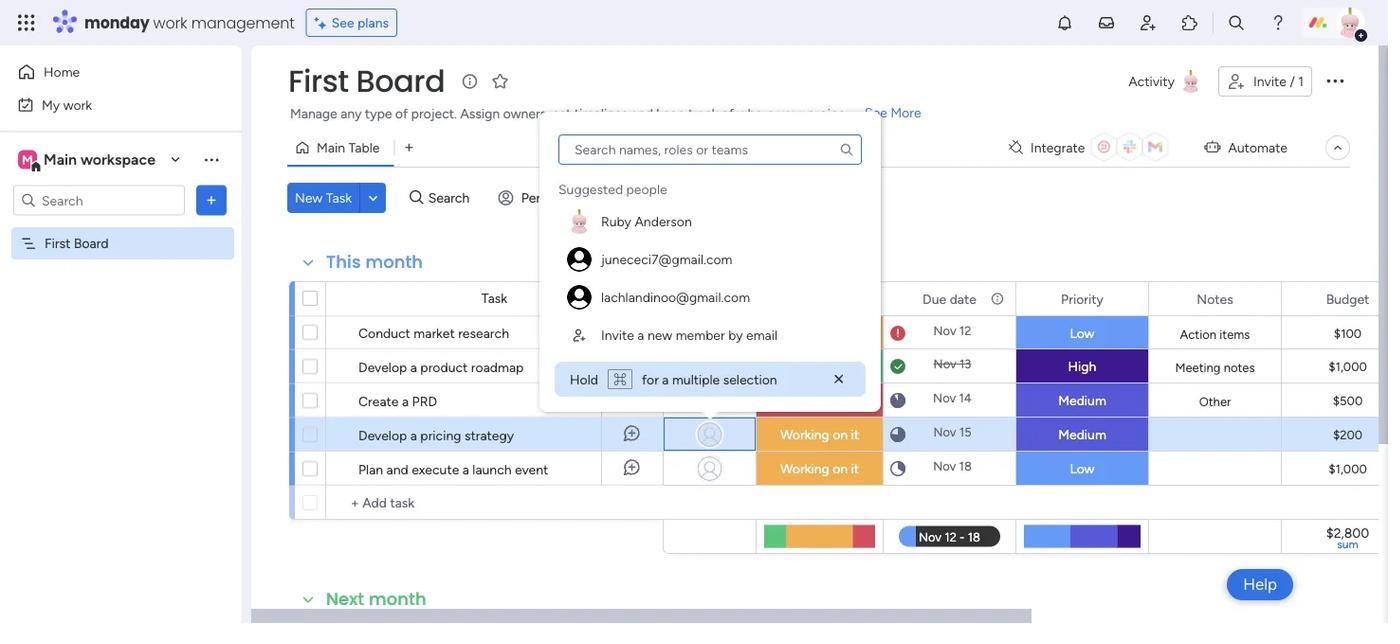 Task type: describe. For each thing, give the bounding box(es) containing it.
⌘
[[613, 372, 627, 388]]

3 working from the top
[[780, 461, 829, 477]]

v2 search image
[[410, 187, 424, 209]]

plan
[[358, 462, 383, 478]]

person
[[521, 190, 562, 206]]

see plans
[[332, 15, 389, 31]]

see for see plans
[[332, 15, 354, 31]]

inbox image
[[1097, 13, 1116, 32]]

automate
[[1228, 140, 1288, 156]]

a left launch on the left bottom of page
[[462, 462, 469, 478]]

first board list box
[[0, 224, 242, 516]]

[object object] element containing lachlandinoo@gmail.com
[[558, 279, 862, 317]]

3 working on it from the top
[[780, 461, 859, 477]]

main table
[[317, 140, 380, 156]]

anderson
[[635, 214, 692, 230]]

action
[[1180, 327, 1217, 342]]

for
[[642, 372, 659, 388]]

Search for content search field
[[558, 135, 862, 165]]

workspace image
[[18, 149, 37, 170]]

track
[[688, 106, 718, 122]]

1 horizontal spatial task
[[482, 291, 507, 307]]

develop a product roadmap
[[358, 359, 524, 375]]

Budget field
[[1321, 289, 1374, 310]]

ruby anderson
[[601, 214, 692, 230]]

1 of from the left
[[395, 106, 408, 122]]

2 medium from the top
[[1058, 427, 1106, 443]]

1 horizontal spatial and
[[631, 106, 653, 122]]

0 vertical spatial first
[[288, 60, 349, 102]]

nov 12
[[933, 324, 971, 339]]

$100
[[1334, 327, 1362, 342]]

first inside list box
[[45, 236, 71, 252]]

project
[[807, 106, 850, 122]]

Due date field
[[918, 289, 981, 310]]

dialog containing suggested people
[[540, 112, 881, 412]]

next month
[[326, 588, 426, 612]]

suggested people row
[[558, 173, 667, 199]]

more
[[891, 105, 921, 121]]

0 vertical spatial first board
[[288, 60, 445, 102]]

hold
[[570, 372, 601, 388]]

nov for nov 12
[[933, 324, 956, 339]]

apps image
[[1180, 13, 1199, 32]]

ruby
[[601, 214, 631, 230]]

a for multiple
[[662, 372, 669, 388]]

Owner field
[[685, 289, 734, 310]]

13
[[960, 357, 971, 372]]

help button
[[1227, 570, 1293, 601]]

monday
[[84, 12, 149, 33]]

notifications image
[[1055, 13, 1074, 32]]

manage any type of project. assign owners, set timelines and keep track of where your project stands.
[[290, 106, 895, 122]]

items
[[1220, 327, 1250, 342]]

home
[[44, 64, 80, 80]]

2 it from the top
[[851, 427, 859, 443]]

activity
[[1129, 73, 1175, 90]]

board inside list box
[[74, 236, 109, 252]]

list box inside 'dialog'
[[555, 135, 866, 355]]

management
[[191, 12, 295, 33]]

set
[[553, 106, 571, 122]]

create a prd
[[358, 393, 437, 410]]

any
[[341, 106, 362, 122]]

help
[[1243, 576, 1277, 595]]

1 medium from the top
[[1058, 393, 1106, 409]]

Notes field
[[1192, 289, 1238, 310]]

see more link
[[863, 103, 923, 122]]

1 working from the top
[[780, 326, 829, 342]]

high
[[1068, 359, 1096, 375]]

1 on from the top
[[833, 326, 848, 342]]

project.
[[411, 106, 457, 122]]

prd
[[412, 393, 437, 410]]

done
[[804, 359, 835, 375]]

0 vertical spatial board
[[356, 60, 445, 102]]

new task button
[[287, 183, 359, 213]]

invite / 1
[[1253, 73, 1304, 90]]

1 $1,000 from the top
[[1329, 360, 1367, 375]]

[object object] element containing invite a new member by email
[[558, 317, 862, 355]]

0 horizontal spatial and
[[386, 462, 408, 478]]

new task
[[295, 190, 352, 206]]

meeting
[[1175, 360, 1221, 375]]

2 of from the left
[[721, 106, 734, 122]]

junececi7@gmail.com
[[601, 252, 732, 268]]

multiple
[[672, 372, 720, 388]]

Search in workspace field
[[40, 190, 158, 211]]

alert inside 'dialog'
[[555, 362, 866, 397]]

new
[[295, 190, 323, 206]]

nov for nov 15
[[933, 425, 956, 440]]

First Board field
[[284, 60, 450, 102]]

invite for invite a new member by email
[[601, 328, 634, 344]]

2 working from the top
[[780, 427, 829, 443]]

invite for invite / 1
[[1253, 73, 1287, 90]]

develop a pricing strategy
[[358, 428, 514, 444]]

develop for develop a product roadmap
[[358, 359, 407, 375]]

invite / 1 button
[[1218, 66, 1312, 97]]

close image
[[830, 370, 849, 389]]

$500
[[1333, 394, 1363, 409]]

action items
[[1180, 327, 1250, 342]]

roadmap
[[471, 359, 524, 375]]

email
[[746, 328, 778, 344]]

my
[[42, 97, 60, 113]]

budget
[[1326, 291, 1369, 307]]

selection
[[723, 372, 777, 388]]

1 it from the top
[[851, 326, 859, 342]]

3 on from the top
[[833, 461, 848, 477]]

filter
[[609, 190, 639, 206]]

a for new
[[638, 328, 644, 344]]

collapse board header image
[[1330, 140, 1345, 155]]

12
[[959, 324, 971, 339]]

select product image
[[17, 13, 36, 32]]

search image
[[839, 142, 854, 157]]

dapulse integrations image
[[1009, 141, 1023, 155]]

your
[[777, 106, 804, 122]]

task inside 'new task' button
[[326, 190, 352, 206]]

3 it from the top
[[851, 461, 859, 477]]

[object object] element containing junececi7@gmail.com
[[558, 241, 862, 279]]

my work
[[42, 97, 92, 113]]

arrow down image
[[646, 187, 669, 210]]

angle down image
[[369, 191, 378, 205]]

see for see more
[[865, 105, 887, 121]]

notes
[[1197, 291, 1233, 307]]

2 $1,000 from the top
[[1329, 462, 1367, 477]]

main for main table
[[317, 140, 345, 156]]

nov for nov 18
[[933, 459, 956, 475]]

filter button
[[579, 183, 669, 213]]

market
[[414, 325, 455, 341]]

main table button
[[287, 133, 394, 163]]

lachlandinoo@gmail.com
[[601, 290, 750, 306]]



Task type: vqa. For each thing, say whether or not it's contained in the screenshot.
v2 permission outline image on the top
no



Task type: locate. For each thing, give the bounding box(es) containing it.
workspace selection element
[[18, 148, 158, 173]]

nov left 15
[[933, 425, 956, 440]]

2 nov from the top
[[934, 357, 956, 372]]

2 on from the top
[[833, 427, 848, 443]]

options image
[[1324, 69, 1346, 92], [202, 191, 221, 210]]

0 horizontal spatial task
[[326, 190, 352, 206]]

0 horizontal spatial first
[[45, 236, 71, 252]]

keep
[[656, 106, 685, 122]]

people
[[626, 182, 667, 198]]

workspace options image
[[202, 150, 221, 169]]

invite members image
[[1139, 13, 1158, 32]]

month
[[365, 250, 423, 274], [369, 588, 426, 612]]

None search field
[[558, 135, 862, 165]]

main workspace
[[44, 151, 156, 169]]

integrate
[[1031, 140, 1085, 156]]

0 horizontal spatial invite
[[601, 328, 634, 344]]

1 vertical spatial working on it
[[780, 427, 859, 443]]

work inside 'button'
[[63, 97, 92, 113]]

1 nov from the top
[[933, 324, 956, 339]]

1 vertical spatial working
[[780, 427, 829, 443]]

first
[[288, 60, 349, 102], [45, 236, 71, 252]]

14
[[959, 391, 972, 406]]

execute
[[412, 462, 459, 478]]

15
[[959, 425, 972, 440]]

0 vertical spatial month
[[365, 250, 423, 274]]

tree grid
[[558, 173, 862, 355]]

1 vertical spatial medium
[[1058, 427, 1106, 443]]

first board down search in workspace field
[[45, 236, 109, 252]]

4 [object object] element from the top
[[558, 317, 862, 355]]

0 vertical spatial and
[[631, 106, 653, 122]]

add to favorites image
[[490, 72, 509, 91]]

first board up the type
[[288, 60, 445, 102]]

main inside button
[[317, 140, 345, 156]]

1 vertical spatial first board
[[45, 236, 109, 252]]

1 vertical spatial options image
[[202, 191, 221, 210]]

medium
[[1058, 393, 1106, 409], [1058, 427, 1106, 443]]

next
[[326, 588, 364, 612]]

workspace
[[81, 151, 156, 169]]

plans
[[357, 15, 389, 31]]

list box
[[555, 135, 866, 355]]

Priority field
[[1056, 289, 1108, 310]]

1 horizontal spatial main
[[317, 140, 345, 156]]

task right the new
[[326, 190, 352, 206]]

work for my
[[63, 97, 92, 113]]

nov 15
[[933, 425, 972, 440]]

a for prd
[[402, 393, 409, 410]]

create
[[358, 393, 399, 410]]

other
[[1199, 394, 1231, 410]]

work for monday
[[153, 12, 187, 33]]

nov for nov 13
[[934, 357, 956, 372]]

and right plan
[[386, 462, 408, 478]]

1 vertical spatial invite
[[601, 328, 634, 344]]

nov
[[933, 324, 956, 339], [934, 357, 956, 372], [933, 391, 956, 406], [933, 425, 956, 440], [933, 459, 956, 475]]

board
[[356, 60, 445, 102], [74, 236, 109, 252]]

table
[[348, 140, 380, 156]]

0 vertical spatial options image
[[1324, 69, 1346, 92]]

$1,000 down $100
[[1329, 360, 1367, 375]]

[object object] element down owner
[[558, 317, 862, 355]]

add view image
[[405, 141, 413, 155]]

0 horizontal spatial options image
[[202, 191, 221, 210]]

0 horizontal spatial first board
[[45, 236, 109, 252]]

assign
[[460, 106, 500, 122]]

+ Add task text field
[[336, 492, 654, 515]]

month for next month
[[369, 588, 426, 612]]

options image down workspace options image
[[202, 191, 221, 210]]

nov left 18
[[933, 459, 956, 475]]

m
[[22, 152, 33, 168]]

0 vertical spatial invite
[[1253, 73, 1287, 90]]

1 horizontal spatial board
[[356, 60, 445, 102]]

develop down create
[[358, 428, 407, 444]]

0 horizontal spatial work
[[63, 97, 92, 113]]

due
[[923, 291, 946, 307]]

a left product
[[410, 359, 417, 375]]

tree grid containing suggested people
[[558, 173, 862, 355]]

nov left 12
[[933, 324, 956, 339]]

1 vertical spatial it
[[851, 427, 859, 443]]

1 vertical spatial develop
[[358, 428, 407, 444]]

of
[[395, 106, 408, 122], [721, 106, 734, 122]]

on
[[833, 326, 848, 342], [833, 427, 848, 443], [833, 461, 848, 477]]

of right track at the top
[[721, 106, 734, 122]]

v2 overdue deadline image
[[890, 325, 905, 343]]

2 vertical spatial on
[[833, 461, 848, 477]]

0 vertical spatial develop
[[358, 359, 407, 375]]

task up the research
[[482, 291, 507, 307]]

Search field
[[424, 185, 480, 211]]

1 horizontal spatial first board
[[288, 60, 445, 102]]

month right next
[[369, 588, 426, 612]]

new
[[648, 328, 672, 344]]

see left plans
[[332, 15, 354, 31]]

0 vertical spatial working on it
[[780, 326, 859, 342]]

main right the workspace image
[[44, 151, 77, 169]]

a right for
[[662, 372, 669, 388]]

v2 done deadline image
[[890, 358, 905, 376]]

see more
[[865, 105, 921, 121]]

first board inside list box
[[45, 236, 109, 252]]

1 vertical spatial low
[[1070, 461, 1095, 477]]

1 vertical spatial board
[[74, 236, 109, 252]]

1 vertical spatial and
[[386, 462, 408, 478]]

month for this month
[[365, 250, 423, 274]]

1
[[1298, 73, 1304, 90]]

0 horizontal spatial board
[[74, 236, 109, 252]]

nov 13
[[934, 357, 971, 372]]

[object object] element containing ruby anderson
[[558, 203, 862, 241]]

2 vertical spatial it
[[851, 461, 859, 477]]

nov 18
[[933, 459, 972, 475]]

1 low from the top
[[1070, 326, 1095, 342]]

a for product
[[410, 359, 417, 375]]

0 vertical spatial $1,000
[[1329, 360, 1367, 375]]

and left keep
[[631, 106, 653, 122]]

and
[[631, 106, 653, 122], [386, 462, 408, 478]]

1 horizontal spatial first
[[288, 60, 349, 102]]

this
[[326, 250, 361, 274]]

1 vertical spatial see
[[865, 105, 887, 121]]

for a multiple selection
[[639, 372, 777, 388]]

research
[[458, 325, 509, 341]]

1 working on it from the top
[[780, 326, 859, 342]]

1 horizontal spatial options image
[[1324, 69, 1346, 92]]

nov for nov 14
[[933, 391, 956, 406]]

column information image
[[990, 292, 1005, 307]]

1 [object object] element from the top
[[558, 203, 862, 241]]

a left pricing
[[410, 428, 417, 444]]

of right the type
[[395, 106, 408, 122]]

invite left new
[[601, 328, 634, 344]]

show board description image
[[458, 72, 481, 91]]

nov left 13
[[934, 357, 956, 372]]

my work button
[[11, 90, 204, 120]]

options image right 1
[[1324, 69, 1346, 92]]

nov left '14'
[[933, 391, 956, 406]]

2 working on it from the top
[[780, 427, 859, 443]]

by
[[728, 328, 743, 344]]

/
[[1290, 73, 1295, 90]]

3 nov from the top
[[933, 391, 956, 406]]

monday work management
[[84, 12, 295, 33]]

1 horizontal spatial of
[[721, 106, 734, 122]]

priority
[[1061, 291, 1104, 307]]

suggested
[[558, 182, 623, 198]]

plan and execute a launch event
[[358, 462, 548, 478]]

a
[[638, 328, 644, 344], [410, 359, 417, 375], [662, 372, 669, 388], [402, 393, 409, 410], [410, 428, 417, 444], [462, 462, 469, 478]]

0 vertical spatial task
[[326, 190, 352, 206]]

nov 14
[[933, 391, 972, 406]]

conduct
[[358, 325, 410, 341]]

1 develop from the top
[[358, 359, 407, 375]]

1 vertical spatial work
[[63, 97, 92, 113]]

this month
[[326, 250, 423, 274]]

option
[[0, 227, 242, 230]]

0 horizontal spatial main
[[44, 151, 77, 169]]

main for main workspace
[[44, 151, 77, 169]]

board up the type
[[356, 60, 445, 102]]

see plans button
[[306, 9, 397, 37]]

invite inside button
[[1253, 73, 1287, 90]]

1 horizontal spatial see
[[865, 105, 887, 121]]

0 vertical spatial medium
[[1058, 393, 1106, 409]]

meeting notes
[[1175, 360, 1255, 375]]

1 vertical spatial first
[[45, 236, 71, 252]]

$2,800
[[1326, 525, 1369, 541]]

$2,800 sum
[[1326, 525, 1369, 552]]

2 vertical spatial working on it
[[780, 461, 859, 477]]

home button
[[11, 57, 204, 87]]

due date
[[923, 291, 977, 307]]

board down search in workspace field
[[74, 236, 109, 252]]

0 vertical spatial working
[[780, 326, 829, 342]]

ruby anderson image
[[1335, 8, 1365, 38]]

0 vertical spatial see
[[332, 15, 354, 31]]

0 horizontal spatial see
[[332, 15, 354, 31]]

search everything image
[[1227, 13, 1246, 32]]

a inside tree grid
[[638, 328, 644, 344]]

0 vertical spatial on
[[833, 326, 848, 342]]

alert
[[555, 362, 866, 397]]

This month field
[[321, 250, 428, 275]]

3 [object object] element from the top
[[558, 279, 862, 317]]

main inside workspace selection element
[[44, 151, 77, 169]]

2 develop from the top
[[358, 428, 407, 444]]

help image
[[1269, 13, 1288, 32]]

18
[[959, 459, 972, 475]]

[object object] element
[[558, 203, 862, 241], [558, 241, 862, 279], [558, 279, 862, 317], [558, 317, 862, 355]]

a for pricing
[[410, 428, 417, 444]]

notes
[[1224, 360, 1255, 375]]

0 vertical spatial low
[[1070, 326, 1095, 342]]

1 vertical spatial $1,000
[[1329, 462, 1367, 477]]

work
[[153, 12, 187, 33], [63, 97, 92, 113]]

stands.
[[853, 106, 895, 122]]

develop down conduct in the left bottom of the page
[[358, 359, 407, 375]]

0 horizontal spatial of
[[395, 106, 408, 122]]

activity button
[[1121, 66, 1211, 97]]

develop for develop a pricing strategy
[[358, 428, 407, 444]]

1 horizontal spatial invite
[[1253, 73, 1287, 90]]

0 vertical spatial work
[[153, 12, 187, 33]]

a left new
[[638, 328, 644, 344]]

1 vertical spatial month
[[369, 588, 426, 612]]

product
[[420, 359, 468, 375]]

stuck
[[803, 393, 837, 409]]

4 nov from the top
[[933, 425, 956, 440]]

manage
[[290, 106, 337, 122]]

member
[[676, 328, 725, 344]]

month right this
[[365, 250, 423, 274]]

2 vertical spatial working
[[780, 461, 829, 477]]

5 nov from the top
[[933, 459, 956, 475]]

1 vertical spatial on
[[833, 427, 848, 443]]

0 vertical spatial it
[[851, 326, 859, 342]]

work right monday
[[153, 12, 187, 33]]

$1,000 down the $200
[[1329, 462, 1367, 477]]

conduct market research
[[358, 325, 509, 341]]

[object object] element up junececi7@gmail.com
[[558, 203, 862, 241]]

alert containing hold
[[555, 362, 866, 397]]

strategy
[[465, 428, 514, 444]]

date
[[950, 291, 977, 307]]

first up manage
[[288, 60, 349, 102]]

list box containing suggested people
[[555, 135, 866, 355]]

2 [object object] element from the top
[[558, 241, 862, 279]]

event
[[515, 462, 548, 478]]

invite left /
[[1253, 73, 1287, 90]]

main left table on the top of the page
[[317, 140, 345, 156]]

[object object] element up owner
[[558, 241, 862, 279]]

invite inside [object object] element
[[601, 328, 634, 344]]

Next month field
[[321, 588, 431, 613]]

develop
[[358, 359, 407, 375], [358, 428, 407, 444]]

1 vertical spatial task
[[482, 291, 507, 307]]

autopilot image
[[1205, 135, 1221, 159]]

low
[[1070, 326, 1095, 342], [1070, 461, 1095, 477]]

see left more
[[865, 105, 887, 121]]

invite a new member by email
[[601, 328, 778, 344]]

see inside button
[[332, 15, 354, 31]]

a left prd
[[402, 393, 409, 410]]

[object object] element up member
[[558, 279, 862, 317]]

$1,000
[[1329, 360, 1367, 375], [1329, 462, 1367, 477]]

work right my
[[63, 97, 92, 113]]

first down search in workspace field
[[45, 236, 71, 252]]

pricing
[[420, 428, 461, 444]]

2 low from the top
[[1070, 461, 1095, 477]]

dialog
[[540, 112, 881, 412]]

1 horizontal spatial work
[[153, 12, 187, 33]]

$200
[[1333, 428, 1363, 443]]

launch
[[472, 462, 512, 478]]

type
[[365, 106, 392, 122]]



